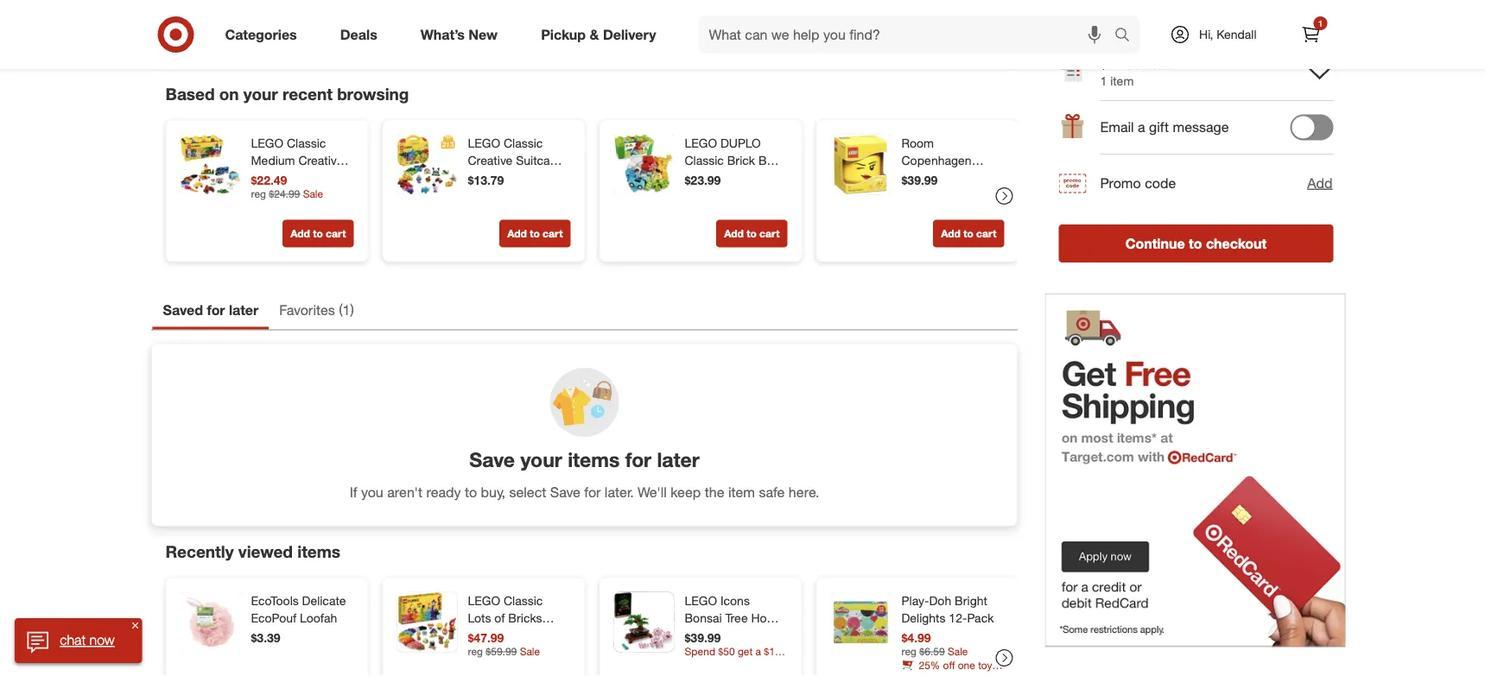 Task type: locate. For each thing, give the bounding box(es) containing it.
2 horizontal spatial sale
[[948, 645, 968, 658]]

1 horizontal spatial later
[[657, 448, 700, 472]]

$39.99 down bonsai
[[685, 630, 721, 645]]

add to cart button
[[283, 220, 354, 248], [500, 220, 571, 248], [716, 220, 788, 248], [933, 220, 1004, 248]]

save right select
[[550, 484, 581, 501]]

classic up medium
[[287, 135, 326, 150]]

1 vertical spatial building
[[251, 187, 295, 202]]

creative up 10713
[[468, 153, 513, 168]]

$39.99 inside $39.99 add to cart
[[902, 172, 938, 188]]

0 horizontal spatial your
[[243, 84, 278, 104]]

building for lego classic medium creative brick box building toys for creative play, kids creative kit 10696
[[251, 187, 295, 202]]

search
[[1107, 28, 1148, 45]]

room copenhagen lego large 9 x 10 inch plastic storage head | winking image
[[831, 134, 891, 195], [831, 134, 891, 195]]

0 horizontal spatial toys
[[298, 187, 322, 202]]

to right the continue in the right top of the page
[[1189, 235, 1202, 252]]

lego up lots
[[468, 593, 500, 608]]

set for brick
[[732, 170, 750, 185]]

later.
[[605, 484, 634, 501]]

to inside $39.99 add to cart
[[964, 227, 974, 240]]

here.
[[789, 484, 819, 501]]

sale right $59.99
[[520, 645, 540, 658]]

categories
[[225, 26, 297, 43]]

&
[[590, 26, 599, 43]]

creative up kids
[[251, 204, 296, 219]]

loofah
[[300, 610, 337, 626]]

reg left $59.99
[[468, 645, 483, 658]]

classic inside lego classic creative suitcase 10713
[[504, 135, 543, 150]]

1 vertical spatial items
[[297, 542, 340, 562]]

later up keep
[[657, 448, 700, 472]]

1 vertical spatial set
[[721, 628, 739, 643]]

add for lego classic creative suitcase 10713
[[507, 227, 527, 240]]

$41.00
[[1100, 55, 1142, 72]]

12-
[[949, 610, 967, 626]]

or
[[902, 672, 911, 677]]

sale inside "$47.99 reg $59.99 sale"
[[520, 645, 540, 658]]

0 vertical spatial items
[[568, 448, 620, 472]]

classic up $23.99
[[685, 153, 724, 168]]

4 cart from the left
[[976, 227, 997, 240]]

lego classic medium creative brick box building toys for creative play, kids creative kit 10696 image
[[180, 134, 241, 195], [180, 134, 241, 195]]

0 horizontal spatial building
[[251, 187, 295, 202]]

set inside lego duplo classic brick box building set 10913
[[732, 170, 750, 185]]

continue to checkout
[[1126, 235, 1267, 252]]

chat
[[60, 632, 86, 649]]

later right the saved
[[229, 302, 259, 318]]

toy
[[978, 659, 992, 672]]

classic up bricks
[[504, 593, 543, 608]]

add to cart button down '10913'
[[716, 220, 788, 248]]

items up "delicate"
[[297, 542, 340, 562]]

9
[[972, 170, 978, 185]]

2 horizontal spatial building
[[685, 170, 729, 185]]

2 vertical spatial building
[[516, 628, 560, 643]]

0 vertical spatial box
[[759, 153, 780, 168]]

2 cart from the left
[[543, 227, 563, 240]]

1 horizontal spatial $39.99
[[902, 172, 938, 188]]

sale up play,
[[303, 188, 323, 200]]

large
[[938, 170, 968, 185]]

$41.00 total 1 item
[[1100, 55, 1175, 88]]

what's new link
[[406, 16, 519, 54]]

save your items for later
[[469, 448, 700, 472]]

brick down duplo
[[727, 153, 755, 168]]

1 horizontal spatial sale
[[520, 645, 540, 658]]

1 horizontal spatial items
[[568, 448, 620, 472]]

sale up one
[[948, 645, 968, 658]]

to down suitcase
[[530, 227, 540, 240]]

1 vertical spatial toys
[[468, 645, 492, 660]]

0 horizontal spatial $39.99
[[685, 630, 721, 645]]

1 for $41.00 total 1 item
[[1100, 73, 1107, 88]]

2 vertical spatial set
[[495, 645, 514, 660]]

reg up or
[[902, 645, 917, 658]]

store
[[647, 17, 674, 32]]

ready
[[426, 484, 461, 501]]

items for viewed
[[297, 542, 340, 562]]

$39.99 for $39.99 add to cart
[[902, 172, 938, 188]]

0 horizontal spatial save
[[469, 448, 515, 472]]

classic for lego classic lots of bricks creative building toys set 11030
[[504, 593, 543, 608]]

classic inside lego classic medium creative brick box building toys for creative play, kids creative kit 10696
[[287, 135, 326, 150]]

add to cart button for lego duplo classic brick box building set 10913
[[716, 220, 788, 248]]

based on your recent browsing
[[165, 84, 409, 104]]

toys down lots
[[468, 645, 492, 660]]

cart inside $13.79 add to cart
[[543, 227, 563, 240]]

1 horizontal spatial your
[[521, 448, 562, 472]]

total
[[1146, 55, 1175, 72]]

✕
[[132, 620, 139, 631]]

1 horizontal spatial reg
[[468, 645, 483, 658]]

promo code
[[1100, 174, 1176, 191]]

ecotools delicate ecopouf loofah image
[[180, 592, 241, 653], [180, 592, 241, 653]]

2 vertical spatial 1
[[343, 302, 350, 318]]

add to cart button down $13.79
[[500, 220, 571, 248]]

items up if you aren't ready to buy, select save for later. we'll keep the item safe here.
[[568, 448, 620, 472]]

item
[[1110, 73, 1134, 88], [728, 484, 755, 501]]

lego up $23.99
[[685, 135, 717, 150]]

pickup
[[541, 26, 586, 43]]

chat now dialog
[[15, 619, 142, 664]]

0 horizontal spatial brick
[[251, 170, 279, 185]]

1 horizontal spatial 1
[[1100, 73, 1107, 88]]

$59.99
[[486, 645, 517, 658]]

lego for lego icons bonsai tree home décor set 10281
[[685, 593, 717, 608]]

lego for lego duplo classic brick box building set 10913
[[685, 135, 717, 150]]

reg left $24.99
[[251, 188, 266, 200]]

items for your
[[568, 448, 620, 472]]

ecotools delicate ecopouf loofah $3.39
[[251, 593, 346, 645]]

your
[[243, 84, 278, 104], [521, 448, 562, 472]]

0 vertical spatial $39.99
[[902, 172, 938, 188]]

lego duplo classic brick box building set 10913 image
[[614, 134, 674, 195], [614, 134, 674, 195]]

0 vertical spatial brick
[[727, 153, 755, 168]]

0 horizontal spatial items
[[297, 542, 340, 562]]

add inside $13.79 add to cart
[[507, 227, 527, 240]]

on
[[219, 84, 239, 104]]

inch
[[918, 187, 942, 202]]

1 horizontal spatial box
[[759, 153, 780, 168]]

toys inside lego classic medium creative brick box building toys for creative play, kids creative kit 10696
[[298, 187, 322, 202]]

0 horizontal spatial sale
[[303, 188, 323, 200]]

2 add to cart button from the left
[[500, 220, 571, 248]]

ecotools delicate ecopouf loofah link
[[251, 592, 350, 627]]

add inside $23.99 add to cart
[[724, 227, 744, 240]]

creative down "of"
[[468, 628, 513, 643]]

1 horizontal spatial building
[[516, 628, 560, 643]]

cart
[[326, 227, 346, 240], [543, 227, 563, 240], [760, 227, 780, 240], [976, 227, 997, 240]]

1 add to cart button from the left
[[283, 220, 354, 248]]

1
[[1318, 18, 1323, 29], [1100, 73, 1107, 88], [343, 302, 350, 318]]

reg inside $4.99 reg $6.59 sale
[[902, 645, 917, 658]]

for left "later."
[[584, 484, 601, 501]]

tree
[[725, 610, 748, 626]]

1 right favorites
[[343, 302, 350, 318]]

lego up 10713
[[468, 135, 500, 150]]

lego inside lego classic medium creative brick box building toys for creative play, kids creative kit 10696
[[251, 135, 284, 150]]

lego inside lego icons bonsai tree home décor set 10281
[[685, 593, 717, 608]]

0 horizontal spatial 1
[[343, 302, 350, 318]]

to down lego duplo classic brick box building set 10913 link
[[747, 227, 757, 240]]

cart inside $39.99 add to cart
[[976, 227, 997, 240]]

1 horizontal spatial item
[[1110, 73, 1134, 88]]

cart for lego classic creative suitcase 10713
[[543, 227, 563, 240]]

add to cart button down head
[[933, 220, 1004, 248]]

classic inside lego classic lots of bricks creative building toys set 11030
[[504, 593, 543, 608]]

)
[[350, 302, 354, 318]]

1 horizontal spatial brick
[[727, 153, 755, 168]]

later
[[229, 302, 259, 318], [657, 448, 700, 472]]

recent
[[283, 84, 333, 104]]

building inside lego duplo classic brick box building set 10913
[[685, 170, 729, 185]]

toys up play,
[[298, 187, 322, 202]]

add to cart button down play,
[[283, 220, 354, 248]]

1 inside $41.00 total 1 item
[[1100, 73, 1107, 88]]

|
[[979, 204, 982, 219]]

1 vertical spatial save
[[550, 484, 581, 501]]

1 cart from the left
[[326, 227, 346, 240]]

to down head
[[964, 227, 974, 240]]

cart for lego duplo classic brick box building set 10913
[[760, 227, 780, 240]]

1 down "$41.00"
[[1100, 73, 1107, 88]]

recently
[[165, 542, 234, 562]]

$39.99 down copenhagen
[[902, 172, 938, 188]]

0 vertical spatial item
[[1110, 73, 1134, 88]]

storage
[[902, 204, 944, 219]]

your up select
[[521, 448, 562, 472]]

0 vertical spatial later
[[229, 302, 259, 318]]

$4.99 reg $6.59 sale
[[902, 630, 968, 658]]

sale
[[303, 188, 323, 200], [520, 645, 540, 658], [948, 645, 968, 658]]

save up buy,
[[469, 448, 515, 472]]

lego inside lego classic creative suitcase 10713
[[468, 135, 500, 150]]

plastic
[[945, 187, 981, 202]]

lego inside lego duplo classic brick box building set 10913
[[685, 135, 717, 150]]

delicate
[[302, 593, 346, 608]]

1 vertical spatial brick
[[251, 170, 279, 185]]

creative inside lego classic creative suitcase 10713
[[468, 153, 513, 168]]

1 vertical spatial $39.99
[[685, 630, 721, 645]]

0 horizontal spatial reg
[[251, 188, 266, 200]]

item inside $41.00 total 1 item
[[1110, 73, 1134, 88]]

building inside lego classic medium creative brick box building toys for creative play, kids creative kit 10696
[[251, 187, 295, 202]]

0 horizontal spatial box
[[282, 170, 304, 185]]

set down tree
[[721, 628, 739, 643]]

pickup & delivery link
[[526, 16, 678, 54]]

0 vertical spatial set
[[732, 170, 750, 185]]

continue to checkout button
[[1059, 224, 1334, 262]]

lego classic creative suitcase 10713 image
[[397, 134, 458, 195], [397, 134, 458, 195]]

for up kit at the left top
[[326, 187, 340, 202]]

11030
[[517, 645, 551, 660]]

0 vertical spatial your
[[243, 84, 278, 104]]

1 horizontal spatial save
[[550, 484, 581, 501]]

1 vertical spatial 1
[[1100, 73, 1107, 88]]

2 horizontal spatial 1
[[1318, 18, 1323, 29]]

box down duplo
[[759, 153, 780, 168]]

kit
[[326, 222, 341, 237]]

brick down medium
[[251, 170, 279, 185]]

sale inside '$22.49 reg $24.99 sale'
[[303, 188, 323, 200]]

4 add to cart button from the left
[[933, 220, 1004, 248]]

1 right kendall at the right top
[[1318, 18, 1323, 29]]

3 add to cart button from the left
[[716, 220, 788, 248]]

lego up bonsai
[[685, 593, 717, 608]]

toys for box
[[298, 187, 322, 202]]

lego up the '10' at the right top
[[902, 170, 934, 185]]

add for lego duplo classic brick box building set 10913
[[724, 227, 744, 240]]

your right 'on'
[[243, 84, 278, 104]]

reg inside '$22.49 reg $24.99 sale'
[[251, 188, 266, 200]]

cart inside $23.99 add to cart
[[760, 227, 780, 240]]

3 cart from the left
[[760, 227, 780, 240]]

1 for favorites ( 1 )
[[343, 302, 350, 318]]

classic
[[287, 135, 326, 150], [504, 135, 543, 150], [685, 153, 724, 168], [504, 593, 543, 608]]

$22.49
[[251, 172, 287, 188]]

0 vertical spatial building
[[685, 170, 729, 185]]

1 vertical spatial item
[[728, 484, 755, 501]]

reg inside "$47.99 reg $59.99 sale"
[[468, 645, 483, 658]]

play-doh bright delights 12-pack link
[[902, 592, 1001, 627]]

box up $24.99
[[282, 170, 304, 185]]

new
[[469, 26, 498, 43]]

set
[[732, 170, 750, 185], [721, 628, 739, 643], [495, 645, 514, 660]]

lego classic lots of bricks creative building toys set 11030 image
[[397, 592, 458, 653], [397, 592, 458, 653]]

classic up suitcase
[[504, 135, 543, 150]]

item down "$41.00"
[[1110, 73, 1134, 88]]

set left 11030
[[495, 645, 514, 660]]

toys inside lego classic lots of bricks creative building toys set 11030
[[468, 645, 492, 660]]

25% off one toy or kids' book
[[902, 659, 992, 677]]

2 horizontal spatial reg
[[902, 645, 917, 658]]

lego classic medium creative brick box building toys for creative play, kids creative kit 10696
[[251, 135, 343, 254]]

1 vertical spatial later
[[657, 448, 700, 472]]

building inside lego classic lots of bricks creative building toys set 11030
[[516, 628, 560, 643]]

1 horizontal spatial toys
[[468, 645, 492, 660]]

lego for lego classic medium creative brick box building toys for creative play, kids creative kit 10696
[[251, 135, 284, 150]]

set inside lego icons bonsai tree home décor set 10281
[[721, 628, 739, 643]]

0 vertical spatial 1
[[1318, 18, 1323, 29]]

add to cart button for lego classic medium creative brick box building toys for creative play, kids creative kit 10696
[[283, 220, 354, 248]]

lego up medium
[[251, 135, 284, 150]]

room copenhagen lego large 9 x 10 inch plastic storage head | winking link
[[902, 134, 1001, 237]]

add inside $39.99 add to cart
[[941, 227, 961, 240]]

lego icons bonsai tree home décor set 10281
[[685, 593, 784, 643]]

1 vertical spatial box
[[282, 170, 304, 185]]

reg
[[251, 188, 266, 200], [468, 645, 483, 658], [902, 645, 917, 658]]

keep
[[671, 484, 701, 501]]

box inside lego classic medium creative brick box building toys for creative play, kids creative kit 10696
[[282, 170, 304, 185]]

lego icons bonsai tree home décor set 10281 image
[[614, 592, 674, 653], [614, 592, 674, 653]]

for inside lego classic medium creative brick box building toys for creative play, kids creative kit 10696
[[326, 187, 340, 202]]

set down duplo
[[732, 170, 750, 185]]

add to cart button for lego classic creative suitcase 10713
[[500, 220, 571, 248]]

lego duplo classic brick box building set 10913
[[685, 135, 780, 202]]

aren't
[[387, 484, 423, 501]]

copenhagen
[[902, 153, 972, 168]]

play-doh bright delights 12-pack image
[[831, 592, 891, 653], [831, 592, 891, 653]]

item right the
[[728, 484, 755, 501]]

$47.99
[[468, 630, 504, 645]]

chat now
[[60, 632, 115, 649]]

lego inside lego classic lots of bricks creative building toys set 11030
[[468, 593, 500, 608]]

0 horizontal spatial later
[[229, 302, 259, 318]]

promo
[[1100, 174, 1141, 191]]

0 vertical spatial toys
[[298, 187, 322, 202]]

recently viewed items
[[165, 542, 340, 562]]



Task type: describe. For each thing, give the bounding box(es) containing it.
kids
[[251, 222, 275, 237]]

bright
[[955, 593, 988, 608]]

classic for lego classic medium creative brick box building toys for creative play, kids creative kit 10696
[[287, 135, 326, 150]]

bricks
[[508, 610, 542, 626]]

ecopouf
[[251, 610, 297, 626]]

order
[[1059, 13, 1113, 37]]

to inside $23.99 add to cart
[[747, 227, 757, 240]]

saved
[[163, 302, 203, 318]]

sale inside $4.99 reg $6.59 sale
[[948, 645, 968, 658]]

1 link
[[1292, 16, 1330, 54]]

lego for lego classic creative suitcase 10713
[[468, 135, 500, 150]]

pack
[[967, 610, 994, 626]]

brick inside lego duplo classic brick box building set 10913
[[727, 153, 755, 168]]

sale for set
[[520, 645, 540, 658]]

change
[[601, 17, 644, 32]]

for up we'll
[[625, 448, 652, 472]]

lego classic medium creative brick box building toys for creative play, kids creative kit 10696 link
[[251, 134, 350, 254]]

a
[[1138, 119, 1145, 135]]

classic inside lego duplo classic brick box building set 10913
[[685, 153, 724, 168]]

icons
[[721, 593, 750, 608]]

select
[[509, 484, 546, 501]]

bonsai
[[685, 610, 722, 626]]

$39.99 for $39.99
[[685, 630, 721, 645]]

gift
[[1149, 119, 1169, 135]]

browsing
[[337, 84, 409, 104]]

creative up '$22.49 reg $24.99 sale'
[[298, 153, 343, 168]]

10281
[[743, 628, 776, 643]]

not available radio
[[577, 7, 594, 25]]

room
[[902, 135, 934, 150]]

$24.99
[[269, 188, 300, 200]]

kendall
[[1217, 27, 1257, 42]]

lego classic creative suitcase 10713
[[468, 135, 563, 185]]

play-
[[902, 593, 929, 608]]

10913
[[685, 187, 718, 202]]

medium
[[251, 153, 295, 168]]

box inside lego duplo classic brick box building set 10913
[[759, 153, 780, 168]]

set inside lego classic lots of bricks creative building toys set 11030
[[495, 645, 514, 660]]

change store button
[[601, 16, 674, 33]]

duplo
[[721, 135, 761, 150]]

add to cart
[[290, 227, 346, 240]]

favorites
[[279, 302, 335, 318]]

email a gift message
[[1100, 119, 1229, 135]]

to left kit at the left top
[[313, 227, 323, 240]]

add to cart button for room copenhagen lego large 9 x 10 inch plastic storage head | winking
[[933, 220, 1004, 248]]

toys for creative
[[468, 645, 492, 660]]

classic for lego classic creative suitcase 10713
[[504, 135, 543, 150]]

$47.99 reg $59.99 sale
[[468, 630, 540, 658]]

favorites ( 1 )
[[279, 302, 354, 318]]

What can we help you find? suggestions appear below search field
[[699, 16, 1119, 54]]

ecotools
[[251, 593, 299, 608]]

doh
[[929, 593, 952, 608]]

suitcase
[[516, 153, 563, 168]]

lego for lego classic lots of bricks creative building toys set 11030
[[468, 593, 500, 608]]

set for tree
[[721, 628, 739, 643]]

sale for for
[[303, 188, 323, 200]]

x
[[982, 170, 988, 185]]

you
[[361, 484, 383, 501]]

add inside button
[[1307, 174, 1333, 191]]

delivery
[[603, 26, 656, 43]]

cart item ready to fulfill group
[[153, 0, 1017, 54]]

search button
[[1107, 16, 1148, 57]]

based
[[165, 84, 215, 104]]

viewed
[[238, 542, 293, 562]]

deals
[[340, 26, 377, 43]]

10
[[902, 187, 915, 202]]

cart for room copenhagen lego large 9 x 10 inch plastic storage head | winking
[[976, 227, 997, 240]]

(
[[339, 302, 343, 318]]

for right the saved
[[207, 302, 225, 318]]

brick inside lego classic medium creative brick box building toys for creative play, kids creative kit 10696
[[251, 170, 279, 185]]

building for lego classic lots of bricks creative building toys set 11030
[[516, 628, 560, 643]]

of
[[495, 610, 505, 626]]

play,
[[299, 204, 324, 219]]

code
[[1145, 174, 1176, 191]]

10696
[[251, 239, 285, 254]]

0 horizontal spatial item
[[728, 484, 755, 501]]

lego classic creative suitcase 10713 link
[[468, 134, 567, 185]]

lego inside room copenhagen lego large 9 x 10 inch plastic storage head | winking
[[902, 170, 934, 185]]

lego classic lots of bricks creative building toys set 11030 link
[[468, 592, 567, 660]]

checkout
[[1206, 235, 1267, 252]]

off
[[943, 659, 955, 672]]

now
[[89, 632, 115, 649]]

$6.59
[[920, 645, 945, 658]]

safe
[[759, 484, 785, 501]]

0 vertical spatial save
[[469, 448, 515, 472]]

delights
[[902, 610, 946, 626]]

room copenhagen lego large 9 x 10 inch plastic storage head | winking
[[902, 135, 988, 237]]

✕ button
[[128, 619, 142, 633]]

décor
[[685, 628, 718, 643]]

play-doh bright delights 12-pack
[[902, 593, 994, 626]]

head
[[947, 204, 976, 219]]

reg for $47.99
[[468, 645, 483, 658]]

creative down play,
[[278, 222, 323, 237]]

categories link
[[210, 16, 319, 54]]

add button
[[1307, 172, 1334, 194]]

home
[[751, 610, 784, 626]]

lego icons bonsai tree home décor set 10281 link
[[685, 592, 784, 643]]

$13.79
[[468, 172, 504, 188]]

$13.79 add to cart
[[468, 172, 563, 240]]

what's new
[[421, 26, 498, 43]]

add for room copenhagen lego large 9 x 10 inch plastic storage head | winking
[[941, 227, 961, 240]]

creative inside lego classic lots of bricks creative building toys set 11030
[[468, 628, 513, 643]]

change store
[[601, 17, 674, 32]]

chat now button
[[15, 619, 142, 664]]

1 vertical spatial your
[[521, 448, 562, 472]]

$22.49 reg $24.99 sale
[[251, 172, 323, 200]]

lots
[[468, 610, 491, 626]]

reg for $22.49
[[251, 188, 266, 200]]

get free shipping on hundreds of thousands of items* with target redcard. apply now for a credit or debit redcard. *some restrictions apply. image
[[1045, 294, 1346, 648]]

to left buy,
[[465, 484, 477, 501]]

what's
[[421, 26, 465, 43]]

1 inside 1 link
[[1318, 18, 1323, 29]]

book
[[938, 672, 962, 677]]

to inside $13.79 add to cart
[[530, 227, 540, 240]]

$23.99
[[685, 172, 721, 188]]



Task type: vqa. For each thing, say whether or not it's contained in the screenshot.
the left 'later'
yes



